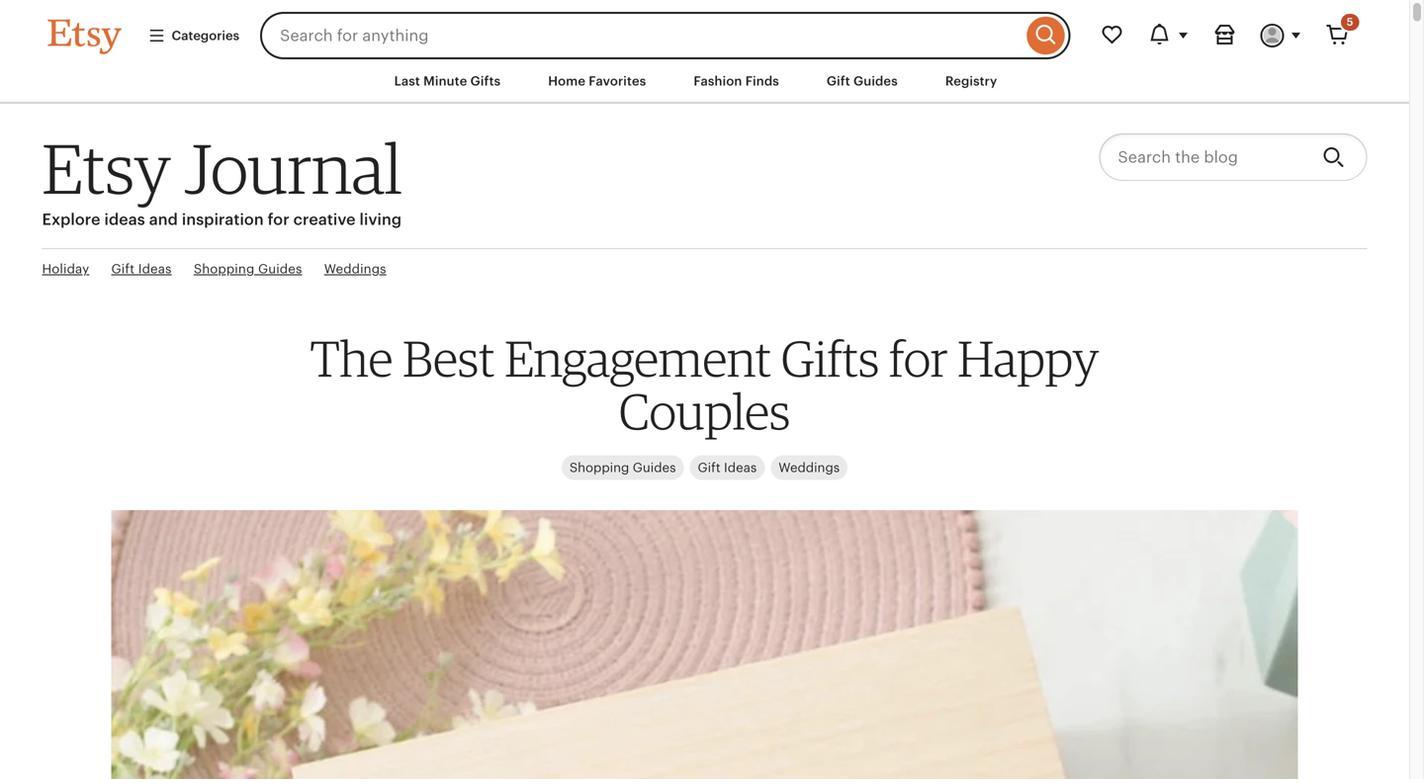 Task type: vqa. For each thing, say whether or not it's contained in the screenshot.
the 16.06
no



Task type: describe. For each thing, give the bounding box(es) containing it.
1 horizontal spatial weddings link
[[771, 456, 848, 480]]

none search field inside categories banner
[[260, 12, 1071, 59]]

menu bar containing last minute gifts
[[12, 59, 1398, 104]]

inspiration
[[182, 211, 264, 229]]

Search the blog text field
[[1100, 134, 1308, 181]]

1 vertical spatial shopping guides
[[570, 461, 676, 475]]

0 vertical spatial shopping
[[194, 262, 255, 277]]

0 vertical spatial ideas
[[138, 262, 172, 277]]

gift guides
[[827, 74, 898, 89]]

for inside the best engagement gifts for happy couples
[[890, 328, 949, 388]]

last minute gifts link
[[380, 63, 516, 99]]

living
[[360, 211, 402, 229]]

0 horizontal spatial gift ideas
[[111, 262, 172, 277]]

minute
[[424, 74, 467, 89]]

gifts inside the best engagement gifts for happy couples
[[782, 328, 880, 388]]

5
[[1348, 16, 1354, 28]]

best engagement gifts for couples image
[[111, 498, 1299, 780]]

holiday
[[42, 262, 89, 277]]

last
[[394, 74, 420, 89]]

creative
[[294, 211, 356, 229]]

holiday link
[[42, 260, 89, 278]]

last minute gifts
[[394, 74, 501, 89]]

gift guides link
[[812, 63, 913, 99]]

2 vertical spatial gift
[[698, 461, 721, 475]]

finds
[[746, 74, 780, 89]]

registry link
[[931, 63, 1013, 99]]

fashion finds
[[694, 74, 780, 89]]

home favorites
[[548, 74, 647, 89]]

0 horizontal spatial shopping guides link
[[194, 260, 302, 278]]

Search for anything text field
[[260, 12, 1023, 59]]

1 horizontal spatial shopping
[[570, 461, 630, 475]]

fashion
[[694, 74, 743, 89]]

fashion finds link
[[679, 63, 795, 99]]

couples
[[619, 381, 791, 441]]

journal
[[184, 127, 402, 210]]

gifts inside 'menu bar'
[[471, 74, 501, 89]]



Task type: locate. For each thing, give the bounding box(es) containing it.
5 link
[[1315, 12, 1362, 59]]

1 horizontal spatial shopping guides
[[570, 461, 676, 475]]

guides
[[854, 74, 898, 89], [258, 262, 302, 277], [633, 461, 676, 475]]

engagement
[[505, 328, 772, 388]]

1 horizontal spatial gifts
[[782, 328, 880, 388]]

etsy journal explore ideas and inspiration for creative living
[[42, 127, 402, 229]]

favorites
[[589, 74, 647, 89]]

1 vertical spatial weddings link
[[771, 456, 848, 480]]

gift
[[827, 74, 851, 89], [111, 262, 135, 277], [698, 461, 721, 475]]

0 vertical spatial gift
[[827, 74, 851, 89]]

gifts
[[471, 74, 501, 89], [782, 328, 880, 388]]

1 vertical spatial gift ideas link
[[690, 456, 765, 480]]

home
[[548, 74, 586, 89]]

ideas down couples
[[724, 461, 757, 475]]

guides down the creative
[[258, 262, 302, 277]]

1 vertical spatial gifts
[[782, 328, 880, 388]]

for inside 'etsy journal explore ideas and inspiration for creative living'
[[268, 211, 290, 229]]

1 horizontal spatial guides
[[633, 461, 676, 475]]

1 vertical spatial gift ideas
[[698, 461, 757, 475]]

1 horizontal spatial gift
[[698, 461, 721, 475]]

0 horizontal spatial guides
[[258, 262, 302, 277]]

gift for gift guides link
[[827, 74, 851, 89]]

etsy journal link
[[42, 127, 402, 210]]

0 vertical spatial for
[[268, 211, 290, 229]]

registry
[[946, 74, 998, 89]]

the best engagement gifts for happy couples
[[310, 328, 1100, 441]]

guides inside 'menu bar'
[[854, 74, 898, 89]]

gift ideas link down ideas
[[111, 260, 172, 278]]

home favorites link
[[534, 63, 661, 99]]

1 vertical spatial for
[[890, 328, 949, 388]]

0 vertical spatial weddings link
[[324, 260, 387, 278]]

1 horizontal spatial ideas
[[724, 461, 757, 475]]

weddings link
[[324, 260, 387, 278], [771, 456, 848, 480]]

0 horizontal spatial for
[[268, 211, 290, 229]]

weddings
[[324, 262, 387, 277], [779, 461, 840, 475]]

categories banner
[[12, 0, 1398, 59]]

happy
[[958, 328, 1100, 388]]

gift ideas
[[111, 262, 172, 277], [698, 461, 757, 475]]

0 horizontal spatial ideas
[[138, 262, 172, 277]]

shopping guides link
[[194, 260, 302, 278], [562, 456, 684, 480]]

ideas down and
[[138, 262, 172, 277]]

0 horizontal spatial shopping
[[194, 262, 255, 277]]

None search field
[[260, 12, 1071, 59]]

gift ideas link
[[111, 260, 172, 278], [690, 456, 765, 480]]

gift right finds
[[827, 74, 851, 89]]

1 horizontal spatial for
[[890, 328, 949, 388]]

0 vertical spatial gift ideas link
[[111, 260, 172, 278]]

0 horizontal spatial gift
[[111, 262, 135, 277]]

0 horizontal spatial shopping guides
[[194, 262, 302, 277]]

shopping guides
[[194, 262, 302, 277], [570, 461, 676, 475]]

1 horizontal spatial weddings
[[779, 461, 840, 475]]

categories
[[172, 28, 240, 43]]

gift down couples
[[698, 461, 721, 475]]

the
[[310, 328, 393, 388]]

0 horizontal spatial weddings link
[[324, 260, 387, 278]]

guides down couples
[[633, 461, 676, 475]]

etsy
[[42, 127, 171, 210]]

gift for gift ideas link to the left
[[111, 262, 135, 277]]

best
[[403, 328, 495, 388]]

0 vertical spatial guides
[[854, 74, 898, 89]]

shopping
[[194, 262, 255, 277], [570, 461, 630, 475]]

0 horizontal spatial gift ideas link
[[111, 260, 172, 278]]

0 vertical spatial weddings
[[324, 262, 387, 277]]

1 vertical spatial ideas
[[724, 461, 757, 475]]

gift ideas down ideas
[[111, 262, 172, 277]]

1 vertical spatial weddings
[[779, 461, 840, 475]]

1 horizontal spatial gift ideas link
[[690, 456, 765, 480]]

0 vertical spatial gift ideas
[[111, 262, 172, 277]]

1 vertical spatial gift
[[111, 262, 135, 277]]

0 vertical spatial shopping guides
[[194, 262, 302, 277]]

categories button
[[133, 18, 254, 54]]

ideas
[[138, 262, 172, 277], [724, 461, 757, 475]]

explore
[[42, 211, 100, 229]]

1 horizontal spatial gift ideas
[[698, 461, 757, 475]]

gift inside gift guides link
[[827, 74, 851, 89]]

1 vertical spatial guides
[[258, 262, 302, 277]]

2 vertical spatial guides
[[633, 461, 676, 475]]

1 vertical spatial shopping
[[570, 461, 630, 475]]

menu bar
[[12, 59, 1398, 104]]

0 horizontal spatial gifts
[[471, 74, 501, 89]]

for
[[268, 211, 290, 229], [890, 328, 949, 388]]

gift down ideas
[[111, 262, 135, 277]]

0 vertical spatial shopping guides link
[[194, 260, 302, 278]]

1 horizontal spatial shopping guides link
[[562, 456, 684, 480]]

0 horizontal spatial weddings
[[324, 262, 387, 277]]

weddings inside weddings link
[[779, 461, 840, 475]]

2 horizontal spatial gift
[[827, 74, 851, 89]]

gift ideas link down couples
[[690, 456, 765, 480]]

and
[[149, 211, 178, 229]]

1 vertical spatial shopping guides link
[[562, 456, 684, 480]]

guides left registry
[[854, 74, 898, 89]]

gift ideas down couples
[[698, 461, 757, 475]]

0 vertical spatial gifts
[[471, 74, 501, 89]]

2 horizontal spatial guides
[[854, 74, 898, 89]]

ideas
[[104, 211, 145, 229]]



